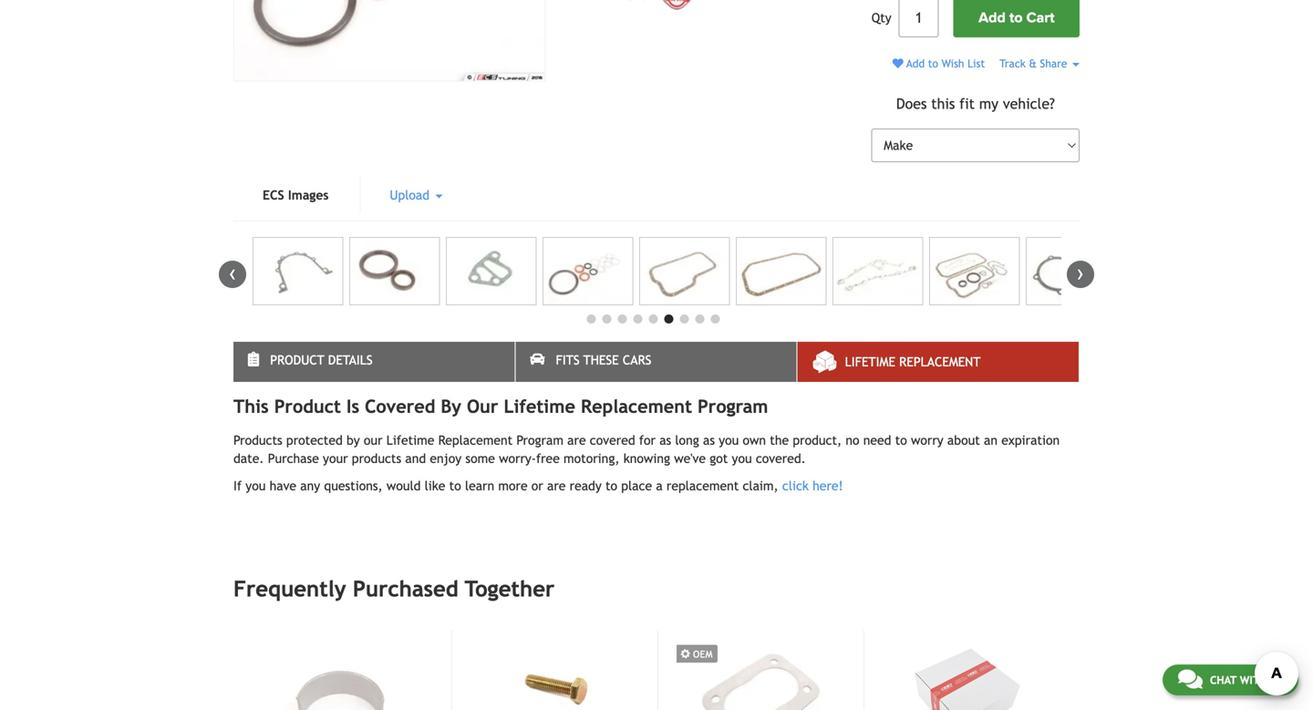 Task type: vqa. For each thing, say whether or not it's contained in the screenshot.
product,
yes



Task type: locate. For each thing, give the bounding box(es) containing it.
with
[[1240, 674, 1267, 687]]

and
[[405, 452, 426, 466]]

product details
[[270, 353, 373, 368]]

click here! link
[[782, 479, 843, 494]]

0 horizontal spatial replacement
[[438, 433, 513, 448]]

product left details
[[270, 353, 324, 368]]

None text field
[[899, 0, 939, 38]]

replacement up for
[[581, 396, 692, 417]]

to left wish
[[928, 57, 938, 70]]

as
[[660, 433, 671, 448], [703, 433, 715, 448]]

products protected by our lifetime replacement program are covered for as long as you own the product, no need to worry about an expiration date. purchase your products and enjoy some worry-free motoring, knowing we've got you covered.
[[233, 433, 1060, 466]]

add to cart
[[979, 9, 1055, 27]]

1 horizontal spatial add
[[979, 9, 1006, 27]]

motoring,
[[564, 452, 620, 466]]

list
[[968, 57, 985, 70]]

as right for
[[660, 433, 671, 448]]

are right or
[[547, 479, 566, 494]]

lifetime inside "products protected by our lifetime replacement program are covered for as long as you own the product, no need to worry about an expiration date. purchase your products and enjoy some worry-free motoring, knowing we've got you covered."
[[386, 433, 435, 448]]

together
[[465, 577, 555, 602]]

vehicle?
[[1003, 95, 1055, 112]]

1 vertical spatial add
[[907, 57, 925, 70]]

are inside "products protected by our lifetime replacement program are covered for as long as you own the product, no need to worry about an expiration date. purchase your products and enjoy some worry-free motoring, knowing we've got you covered."
[[567, 433, 586, 448]]

products
[[352, 452, 401, 466]]

this product is covered by our lifetime replacement program
[[233, 396, 768, 417]]

are up motoring,
[[567, 433, 586, 448]]

connecting rod bearing - red image
[[264, 631, 431, 710]]

add right "heart" image
[[907, 57, 925, 70]]

replacement
[[667, 479, 739, 494]]

does this fit my vehicle?
[[896, 95, 1055, 112]]

you down own
[[732, 452, 752, 466]]

1 vertical spatial program
[[517, 433, 564, 448]]

lifetime up need
[[845, 355, 896, 370]]

program up free
[[517, 433, 564, 448]]

1 horizontal spatial are
[[567, 433, 586, 448]]

questions,
[[324, 479, 383, 494]]

does
[[896, 95, 927, 112]]

fits
[[556, 353, 580, 368]]

fits these cars link
[[516, 342, 797, 382]]

replacement
[[899, 355, 981, 370], [581, 396, 692, 417], [438, 433, 513, 448]]

replacement up some
[[438, 433, 513, 448]]

0 vertical spatial are
[[567, 433, 586, 448]]

program
[[698, 396, 768, 417], [517, 433, 564, 448]]

covered
[[365, 396, 435, 417]]

this
[[931, 95, 955, 112]]

elring image
[[663, 0, 692, 10]]

1 horizontal spatial program
[[698, 396, 768, 417]]

0 vertical spatial add
[[979, 9, 1006, 27]]

worry
[[911, 433, 944, 448]]

this
[[233, 396, 269, 417]]

you up "got"
[[719, 433, 739, 448]]

if you have any questions, would like to learn more or are ready to place a replacement claim, click here!
[[233, 479, 843, 494]]

purchased
[[353, 577, 459, 602]]

program up own
[[698, 396, 768, 417]]

coated front brake rotors - pair 12.67 image
[[883, 631, 1050, 710]]

to right need
[[895, 433, 907, 448]]

›
[[1077, 261, 1084, 285]]

a
[[656, 479, 663, 494]]

es#3024646 - 11111316993 - e30 m3 engine block gasket set - complete lower engine gasket set - elring - bmw image
[[233, 0, 546, 82], [253, 237, 343, 306], [349, 237, 440, 306], [446, 237, 537, 306], [543, 237, 633, 306], [639, 237, 730, 306], [736, 237, 827, 306], [833, 237, 923, 306], [929, 237, 1020, 306], [1026, 237, 1117, 306]]

fit
[[960, 95, 975, 112]]

chat with us
[[1210, 674, 1283, 687]]

to inside button
[[1010, 9, 1023, 27]]

1 as from the left
[[660, 433, 671, 448]]

0 horizontal spatial lifetime
[[386, 433, 435, 448]]

our
[[467, 396, 498, 417]]

2 horizontal spatial replacement
[[899, 355, 981, 370]]

product
[[270, 353, 324, 368], [274, 396, 341, 417]]

0 horizontal spatial are
[[547, 479, 566, 494]]

add
[[979, 9, 1006, 27], [907, 57, 925, 70]]

2 as from the left
[[703, 433, 715, 448]]

protected
[[286, 433, 343, 448]]

lifetime up and
[[386, 433, 435, 448]]

add to cart button
[[954, 0, 1080, 38]]

to left cart
[[1010, 9, 1023, 27]]

0 horizontal spatial as
[[660, 433, 671, 448]]

are
[[567, 433, 586, 448], [547, 479, 566, 494]]

need
[[864, 433, 892, 448]]

product up protected
[[274, 396, 341, 417]]

worry-
[[499, 452, 536, 466]]

2 vertical spatial replacement
[[438, 433, 513, 448]]

1 horizontal spatial replacement
[[581, 396, 692, 417]]

‹ link
[[219, 261, 246, 288]]

to left place
[[606, 479, 618, 494]]

track & share
[[1000, 57, 1071, 70]]

lifetime up free
[[504, 396, 575, 417]]

replacement up worry
[[899, 355, 981, 370]]

0 horizontal spatial program
[[517, 433, 564, 448]]

0 vertical spatial program
[[698, 396, 768, 417]]

2 vertical spatial lifetime
[[386, 433, 435, 448]]

free
[[536, 452, 560, 466]]

upload button
[[361, 177, 472, 214]]

1 horizontal spatial lifetime
[[504, 396, 575, 417]]

1 vertical spatial lifetime
[[504, 396, 575, 417]]

0 horizontal spatial add
[[907, 57, 925, 70]]

an
[[984, 433, 998, 448]]

some
[[466, 452, 495, 466]]

my
[[979, 95, 999, 112]]

or
[[532, 479, 543, 494]]

add up list
[[979, 9, 1006, 27]]

add inside button
[[979, 9, 1006, 27]]

as up "got"
[[703, 433, 715, 448]]

1 horizontal spatial as
[[703, 433, 715, 448]]

2 horizontal spatial lifetime
[[845, 355, 896, 370]]

› link
[[1067, 261, 1094, 288]]

add for add to cart
[[979, 9, 1006, 27]]

own
[[743, 433, 766, 448]]

you right if
[[246, 479, 266, 494]]



Task type: describe. For each thing, give the bounding box(es) containing it.
frequently purchased together
[[233, 577, 555, 602]]

like
[[425, 479, 445, 494]]

no
[[846, 433, 860, 448]]

images
[[288, 188, 329, 203]]

replacement inside "products protected by our lifetime replacement program are covered for as long as you own the product, no need to worry about an expiration date. purchase your products and enjoy some worry-free motoring, knowing we've got you covered."
[[438, 433, 513, 448]]

track & share button
[[1000, 57, 1080, 70]]

product details link
[[233, 342, 515, 382]]

expiration
[[1002, 433, 1060, 448]]

share
[[1040, 57, 1067, 70]]

‹
[[229, 261, 236, 285]]

ready
[[570, 479, 602, 494]]

by
[[347, 433, 360, 448]]

frequently
[[233, 577, 346, 602]]

knowing
[[624, 452, 670, 466]]

to inside "products protected by our lifetime replacement program are covered for as long as you own the product, no need to worry about an expiration date. purchase your products and enjoy some worry-free motoring, knowing we've got you covered."
[[895, 433, 907, 448]]

add to wish list link
[[893, 57, 985, 70]]

0 vertical spatial lifetime
[[845, 355, 896, 370]]

for
[[639, 433, 656, 448]]

details
[[328, 353, 373, 368]]

about
[[948, 433, 980, 448]]

lifetime replacement link
[[798, 342, 1079, 382]]

heart image
[[893, 58, 904, 69]]

1 vertical spatial product
[[274, 396, 341, 417]]

these
[[583, 353, 619, 368]]

wish
[[942, 57, 964, 70]]

we've
[[674, 452, 706, 466]]

learn
[[465, 479, 494, 494]]

lifetime replacement
[[845, 355, 981, 370]]

date.
[[233, 452, 264, 466]]

click
[[782, 479, 809, 494]]

any
[[300, 479, 320, 494]]

our
[[364, 433, 383, 448]]

&
[[1029, 57, 1037, 70]]

track
[[1000, 57, 1026, 70]]

ecs images link
[[233, 177, 358, 214]]

add to wish list
[[904, 57, 985, 70]]

comments image
[[1178, 669, 1203, 690]]

exhaust manifold gasket - priced each image
[[677, 631, 844, 710]]

us
[[1270, 674, 1283, 687]]

if
[[233, 479, 242, 494]]

program inside "products protected by our lifetime replacement program are covered for as long as you own the product, no need to worry about an expiration date. purchase your products and enjoy some worry-free motoring, knowing we've got you covered."
[[517, 433, 564, 448]]

have
[[270, 479, 296, 494]]

1 vertical spatial replacement
[[581, 396, 692, 417]]

to right like at the bottom left
[[449, 479, 461, 494]]

claim,
[[743, 479, 779, 494]]

by
[[441, 396, 461, 417]]

the
[[770, 433, 789, 448]]

0 vertical spatial product
[[270, 353, 324, 368]]

product,
[[793, 433, 842, 448]]

covered
[[590, 433, 635, 448]]

2 vertical spatial you
[[246, 479, 266, 494]]

1 vertical spatial you
[[732, 452, 752, 466]]

place
[[621, 479, 652, 494]]

here!
[[813, 479, 843, 494]]

ecs
[[263, 188, 284, 203]]

0 vertical spatial replacement
[[899, 355, 981, 370]]

ecs images
[[263, 188, 329, 203]]

covered.
[[756, 452, 806, 466]]

got
[[710, 452, 728, 466]]

fits these cars
[[556, 353, 652, 368]]

add for add to wish list
[[907, 57, 925, 70]]

would
[[387, 479, 421, 494]]

0 vertical spatial you
[[719, 433, 739, 448]]

your
[[323, 452, 348, 466]]

long
[[675, 433, 699, 448]]

1 vertical spatial are
[[547, 479, 566, 494]]

chat with us link
[[1163, 665, 1299, 696]]

purchase
[[268, 452, 319, 466]]

more
[[498, 479, 528, 494]]

upload
[[390, 188, 433, 203]]

enjoy
[[430, 452, 462, 466]]

is
[[347, 396, 359, 417]]

qty
[[872, 11, 892, 25]]

cart
[[1027, 9, 1055, 27]]

bolt image
[[471, 631, 638, 710]]

products
[[233, 433, 282, 448]]

chat
[[1210, 674, 1237, 687]]



